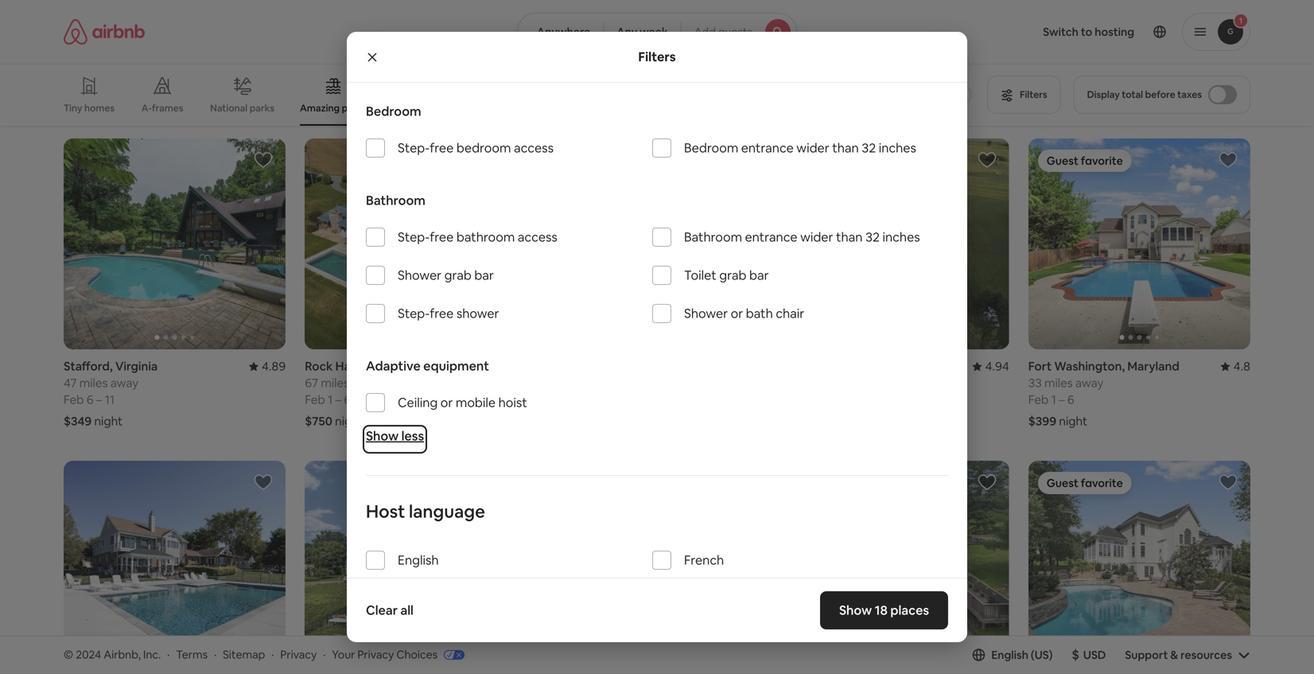 Task type: describe. For each thing, give the bounding box(es) containing it.
virginia
[[115, 359, 158, 374]]

inches for bathroom entrance wider than 32 inches
[[883, 229, 921, 245]]

add to wishlist: tilghman, maryland image
[[495, 473, 514, 492]]

airbnb,
[[104, 648, 141, 662]]

32 for bedroom entrance wider than 32 inches
[[862, 140, 876, 156]]

show 18 places link
[[820, 591, 949, 630]]

sitemap
[[223, 648, 265, 662]]

grab for shower
[[445, 267, 472, 283]]

rock hall, maryland 67 miles away feb 1 – 6 $750 night
[[305, 359, 414, 429]]

language
[[409, 500, 485, 523]]

or for ceiling
[[441, 394, 453, 411]]

33
[[1029, 375, 1042, 391]]

add to wishlist: stafford, virginia image
[[254, 150, 273, 170]]

show map button
[[605, 566, 710, 604]]

free for shower
[[430, 305, 454, 322]]

maryland for rock hall, maryland 67 miles away feb 1 – 6 $750 night
[[362, 359, 414, 374]]

bedroom for bedroom entrance wider than 32 inches
[[684, 140, 739, 156]]

amazing
[[300, 102, 340, 114]]

english for english (us)
[[992, 648, 1029, 662]]

$
[[1072, 647, 1080, 663]]

equipment
[[424, 358, 489, 374]]

terms · sitemap · privacy ·
[[176, 648, 326, 662]]

3 · from the left
[[272, 648, 274, 662]]

add guests
[[695, 25, 753, 39]]

4.8 out of 5 average rating image
[[1221, 359, 1251, 374]]

terms link
[[176, 648, 208, 662]]

rock
[[305, 359, 333, 374]]

$399
[[1029, 414, 1057, 429]]

hoist
[[499, 394, 527, 411]]

47
[[64, 375, 77, 391]]

feb for 33
[[1029, 392, 1049, 408]]

a-
[[142, 102, 152, 114]]

parks
[[250, 102, 275, 114]]

add to wishlist: rock hall, maryland image
[[495, 150, 514, 170]]

national parks
[[210, 102, 275, 114]]

adaptive equipment
[[366, 358, 489, 374]]

step-free shower
[[398, 305, 499, 322]]

anywhere button
[[517, 13, 604, 51]]

$ usd
[[1072, 647, 1107, 663]]

shower for shower grab bar
[[398, 267, 442, 283]]

away for 33
[[1076, 375, 1104, 391]]

– for 33
[[1059, 392, 1065, 408]]

filters
[[639, 49, 676, 65]]

show map
[[621, 578, 675, 592]]

mobile
[[456, 394, 496, 411]]

feb inside the stafford, virginia 47 miles away feb 6 – 11 $349 night
[[64, 392, 84, 408]]

bedroom for bedroom
[[366, 103, 422, 119]]

any week
[[617, 25, 668, 39]]

toilet
[[684, 267, 717, 283]]

show for show 18 places
[[840, 602, 872, 618]]

camping
[[394, 102, 435, 114]]

support
[[1126, 648, 1169, 662]]

away inside the stafford, virginia 47 miles away feb 6 – 11 $349 night
[[110, 375, 139, 391]]

bedroom
[[457, 140, 511, 156]]

show for show map
[[621, 578, 649, 592]]

all
[[401, 602, 414, 618]]

adaptive
[[366, 358, 421, 374]]

1 for $399
[[1052, 392, 1057, 408]]

– inside the stafford, virginia 47 miles away feb 6 – 11 $349 night
[[96, 392, 102, 408]]

&
[[1171, 648, 1179, 662]]

bathroom entrance wider than 32 inches
[[684, 229, 921, 245]]

than for bathroom entrance wider than 32 inches
[[836, 229, 863, 245]]

step-free bedroom access
[[398, 140, 554, 156]]

sitemap link
[[223, 648, 265, 662]]

pools
[[342, 102, 367, 114]]

$750
[[305, 414, 333, 429]]

shower or bath chair
[[684, 305, 805, 322]]

any
[[617, 25, 638, 39]]

2024
[[76, 648, 101, 662]]

display total before taxes
[[1088, 88, 1203, 101]]

bathroom for bathroom
[[366, 192, 426, 209]]

usd
[[1084, 648, 1107, 662]]

none search field containing anywhere
[[517, 13, 798, 51]]

fort
[[1029, 359, 1052, 374]]

4.8
[[1234, 359, 1251, 374]]

feb for 67
[[305, 392, 325, 408]]

show 18 places
[[840, 602, 930, 618]]

tiny homes
[[64, 102, 115, 114]]

before
[[1146, 88, 1176, 101]]

washington,
[[1055, 359, 1126, 374]]

11
[[105, 392, 115, 408]]

group containing national parks
[[64, 64, 978, 126]]

1 privacy from the left
[[280, 648, 317, 662]]

filters dialog
[[347, 0, 968, 672]]

your
[[332, 648, 355, 662]]

6 for 67
[[344, 392, 351, 408]]

guests
[[719, 25, 753, 39]]

show less
[[366, 428, 424, 444]]

bathroom
[[457, 229, 515, 245]]

a-frames
[[142, 102, 183, 114]]

4.94
[[986, 359, 1010, 374]]

4.89 out of 5 average rating image
[[249, 359, 286, 374]]

french
[[684, 552, 724, 568]]

6 for 33
[[1068, 392, 1075, 408]]

©
[[64, 648, 73, 662]]

4.89
[[262, 359, 286, 374]]

add to wishlist: germantown, maryland image
[[1219, 473, 1238, 492]]

support & resources
[[1126, 648, 1233, 662]]

miles for 67
[[321, 375, 349, 391]]

shower
[[457, 305, 499, 322]]

display
[[1088, 88, 1120, 101]]

amazing pools
[[300, 102, 367, 114]]

step- for step-free bathroom access
[[398, 229, 430, 245]]

add to wishlist: fort washington, maryland image
[[1219, 150, 1238, 170]]

or for shower
[[731, 305, 744, 322]]

clear
[[366, 602, 398, 618]]

places
[[891, 602, 930, 618]]

stafford, virginia 47 miles away feb 6 – 11 $349 night
[[64, 359, 158, 429]]



Task type: vqa. For each thing, say whether or not it's contained in the screenshot.
out
no



Task type: locate. For each thing, give the bounding box(es) containing it.
0 vertical spatial wider
[[797, 140, 830, 156]]

0 vertical spatial 32
[[862, 140, 876, 156]]

2 horizontal spatial –
[[1059, 392, 1065, 408]]

access right bedroom
[[514, 140, 554, 156]]

– left 11
[[96, 392, 102, 408]]

3 6 from the left
[[1068, 392, 1075, 408]]

0 vertical spatial access
[[514, 140, 554, 156]]

toilet grab bar
[[684, 267, 769, 283]]

bathroom
[[366, 192, 426, 209], [684, 229, 743, 245]]

6
[[87, 392, 94, 408], [344, 392, 351, 408], [1068, 392, 1075, 408]]

resources
[[1181, 648, 1233, 662]]

add to wishlist: fredericksburg, virginia image
[[978, 150, 997, 170]]

0 horizontal spatial –
[[96, 392, 102, 408]]

–
[[96, 392, 102, 408], [335, 392, 341, 408], [1059, 392, 1065, 408]]

6 inside the fort washington, maryland 33 miles away feb 1 – 6 $399 night
[[1068, 392, 1075, 408]]

0 vertical spatial bathroom
[[366, 192, 426, 209]]

3 night from the left
[[1060, 414, 1088, 429]]

0 horizontal spatial bar
[[475, 267, 494, 283]]

night for $399
[[1060, 414, 1088, 429]]

feb down 67
[[305, 392, 325, 408]]

shower down the toilet
[[684, 305, 728, 322]]

step- down camping
[[398, 140, 430, 156]]

0 vertical spatial english
[[398, 552, 439, 568]]

1 vertical spatial english
[[992, 648, 1029, 662]]

2 privacy from the left
[[358, 648, 394, 662]]

67
[[305, 375, 318, 391]]

feb down 33
[[1029, 392, 1049, 408]]

© 2024 airbnb, inc. ·
[[64, 648, 170, 662]]

show left less
[[366, 428, 399, 444]]

feb inside the fort washington, maryland 33 miles away feb 1 – 6 $399 night
[[1029, 392, 1049, 408]]

1 horizontal spatial 1
[[1052, 392, 1057, 408]]

english inside host language group
[[398, 552, 439, 568]]

night for $750
[[335, 414, 364, 429]]

2 horizontal spatial miles
[[1045, 375, 1073, 391]]

ceiling or mobile hoist
[[398, 394, 527, 411]]

shower up step-free shower
[[398, 267, 442, 283]]

0 horizontal spatial or
[[441, 394, 453, 411]]

choices
[[397, 648, 438, 662]]

2 night from the left
[[335, 414, 364, 429]]

1 – from the left
[[96, 392, 102, 408]]

1 horizontal spatial away
[[352, 375, 380, 391]]

2 · from the left
[[214, 648, 217, 662]]

1 horizontal spatial feb
[[305, 392, 325, 408]]

bedroom entrance wider than 32 inches
[[684, 140, 917, 156]]

feb down 47 at the bottom of the page
[[64, 392, 84, 408]]

$349
[[64, 414, 92, 429]]

·
[[167, 648, 170, 662], [214, 648, 217, 662], [272, 648, 274, 662], [323, 648, 326, 662]]

maryland inside the fort washington, maryland 33 miles away feb 1 – 6 $399 night
[[1128, 359, 1180, 374]]

1 inside rock hall, maryland 67 miles away feb 1 – 6 $750 night
[[328, 392, 333, 408]]

step- for step-free bedroom access
[[398, 140, 430, 156]]

1 · from the left
[[167, 648, 170, 662]]

1 vertical spatial 32
[[866, 229, 880, 245]]

step- up shower grab bar at the top
[[398, 229, 430, 245]]

bathroom for bathroom entrance wider than 32 inches
[[684, 229, 743, 245]]

2 horizontal spatial feb
[[1029, 392, 1049, 408]]

0 horizontal spatial miles
[[79, 375, 108, 391]]

1 free from the top
[[430, 140, 454, 156]]

feb inside rock hall, maryland 67 miles away feb 1 – 6 $750 night
[[305, 392, 325, 408]]

6 down "washington,"
[[1068, 392, 1075, 408]]

0 horizontal spatial 1
[[328, 392, 333, 408]]

0 vertical spatial bedroom
[[366, 103, 422, 119]]

grab up step-free shower
[[445, 267, 472, 283]]

clear all
[[366, 602, 414, 618]]

away inside the fort washington, maryland 33 miles away feb 1 – 6 $399 night
[[1076, 375, 1104, 391]]

18
[[875, 602, 888, 618]]

2 horizontal spatial show
[[840, 602, 872, 618]]

english
[[398, 552, 439, 568], [992, 648, 1029, 662]]

host language group
[[366, 500, 949, 646]]

than
[[833, 140, 859, 156], [836, 229, 863, 245]]

free up shower grab bar at the top
[[430, 229, 454, 245]]

6 inside rock hall, maryland 67 miles away feb 1 – 6 $750 night
[[344, 392, 351, 408]]

your privacy choices link
[[332, 648, 465, 663]]

1 horizontal spatial privacy
[[358, 648, 394, 662]]

hall,
[[336, 359, 360, 374]]

night
[[94, 414, 123, 429], [335, 414, 364, 429], [1060, 414, 1088, 429]]

add guests button
[[681, 13, 798, 51]]

1 6 from the left
[[87, 392, 94, 408]]

6 inside the stafford, virginia 47 miles away feb 6 – 11 $349 night
[[87, 392, 94, 408]]

show inside show 18 places link
[[840, 602, 872, 618]]

2 miles from the left
[[321, 375, 349, 391]]

step- for step-free shower
[[398, 305, 430, 322]]

3 feb from the left
[[1029, 392, 1049, 408]]

wider for bedroom
[[797, 140, 830, 156]]

6 down hall,
[[344, 392, 351, 408]]

2 step- from the top
[[398, 229, 430, 245]]

2 1 from the left
[[1052, 392, 1057, 408]]

free left the shower
[[430, 305, 454, 322]]

3 free from the top
[[430, 305, 454, 322]]

english (us) button
[[973, 648, 1053, 662]]

frames
[[152, 102, 183, 114]]

profile element
[[817, 0, 1251, 64]]

than for bedroom entrance wider than 32 inches
[[833, 140, 859, 156]]

1 vertical spatial wider
[[801, 229, 834, 245]]

0 vertical spatial shower
[[398, 267, 442, 283]]

0 vertical spatial or
[[731, 305, 744, 322]]

bar
[[475, 267, 494, 283], [750, 267, 769, 283]]

grab for toilet
[[720, 267, 747, 283]]

stafford,
[[64, 359, 113, 374]]

fort washington, maryland 33 miles away feb 1 – 6 $399 night
[[1029, 359, 1180, 429]]

maryland right hall,
[[362, 359, 414, 374]]

1 feb from the left
[[64, 392, 84, 408]]

4 · from the left
[[323, 648, 326, 662]]

0 vertical spatial entrance
[[742, 140, 794, 156]]

1 up $399
[[1052, 392, 1057, 408]]

add to wishlist: waterford, virginia image
[[978, 473, 997, 492]]

0 horizontal spatial show
[[366, 428, 399, 444]]

2 6 from the left
[[344, 392, 351, 408]]

1 horizontal spatial or
[[731, 305, 744, 322]]

access for step-free bedroom access
[[514, 140, 554, 156]]

1 vertical spatial or
[[441, 394, 453, 411]]

miles inside the stafford, virginia 47 miles away feb 6 – 11 $349 night
[[79, 375, 108, 391]]

32 for bathroom entrance wider than 32 inches
[[866, 229, 880, 245]]

free for bathroom
[[430, 229, 454, 245]]

1 vertical spatial shower
[[684, 305, 728, 322]]

1 vertical spatial inches
[[883, 229, 921, 245]]

night right $399
[[1060, 414, 1088, 429]]

1 horizontal spatial 6
[[344, 392, 351, 408]]

english (us)
[[992, 648, 1053, 662]]

shower grab bar
[[398, 267, 494, 283]]

bedroom
[[366, 103, 422, 119], [684, 140, 739, 156]]

1 horizontal spatial bathroom
[[684, 229, 743, 245]]

– for 67
[[335, 392, 341, 408]]

2 – from the left
[[335, 392, 341, 408]]

3 away from the left
[[1076, 375, 1104, 391]]

1 night from the left
[[94, 414, 123, 429]]

1 horizontal spatial grab
[[720, 267, 747, 283]]

2 horizontal spatial 6
[[1068, 392, 1075, 408]]

2 vertical spatial step-
[[398, 305, 430, 322]]

1 horizontal spatial miles
[[321, 375, 349, 391]]

night right $750
[[335, 414, 364, 429]]

privacy
[[280, 648, 317, 662], [358, 648, 394, 662]]

miles for 33
[[1045, 375, 1073, 391]]

1 vertical spatial free
[[430, 229, 454, 245]]

add to wishlist: purcellville, virginia image
[[737, 473, 756, 492]]

2 horizontal spatial away
[[1076, 375, 1104, 391]]

(us)
[[1031, 648, 1053, 662]]

show left map
[[621, 578, 649, 592]]

english left (us)
[[992, 648, 1029, 662]]

add to wishlist: wrightsville, pennsylvania image
[[737, 150, 756, 170]]

anywhere
[[537, 25, 591, 39]]

away down hall,
[[352, 375, 380, 391]]

access right bathroom
[[518, 229, 558, 245]]

english down host language
[[398, 552, 439, 568]]

2 maryland from the left
[[1128, 359, 1180, 374]]

0 horizontal spatial shower
[[398, 267, 442, 283]]

· right inc.
[[167, 648, 170, 662]]

2 feb from the left
[[305, 392, 325, 408]]

miles down stafford,
[[79, 375, 108, 391]]

english for english
[[398, 552, 439, 568]]

away inside rock hall, maryland 67 miles away feb 1 – 6 $750 night
[[352, 375, 380, 391]]

privacy left your
[[280, 648, 317, 662]]

3 – from the left
[[1059, 392, 1065, 408]]

add to wishlist: stevensville, maryland image
[[254, 473, 273, 492]]

step-
[[398, 140, 430, 156], [398, 229, 430, 245], [398, 305, 430, 322]]

bar up bath
[[750, 267, 769, 283]]

maryland for fort washington, maryland 33 miles away feb 1 – 6 $399 night
[[1128, 359, 1180, 374]]

0 horizontal spatial maryland
[[362, 359, 414, 374]]

free left bedroom
[[430, 140, 454, 156]]

any week button
[[604, 13, 682, 51]]

0 horizontal spatial grab
[[445, 267, 472, 283]]

2 away from the left
[[352, 375, 380, 391]]

1 grab from the left
[[445, 267, 472, 283]]

3 step- from the top
[[398, 305, 430, 322]]

inches for bedroom entrance wider than 32 inches
[[879, 140, 917, 156]]

chair
[[776, 305, 805, 322]]

1 horizontal spatial shower
[[684, 305, 728, 322]]

2 bar from the left
[[750, 267, 769, 283]]

support & resources button
[[1126, 648, 1251, 662]]

host language
[[366, 500, 485, 523]]

show less button
[[366, 428, 424, 451]]

1 vertical spatial than
[[836, 229, 863, 245]]

or left bath
[[731, 305, 744, 322]]

– inside the fort washington, maryland 33 miles away feb 1 – 6 $399 night
[[1059, 392, 1065, 408]]

· left your
[[323, 648, 326, 662]]

away for 67
[[352, 375, 380, 391]]

show inside the show map button
[[621, 578, 649, 592]]

1 horizontal spatial –
[[335, 392, 341, 408]]

shower
[[398, 267, 442, 283], [684, 305, 728, 322]]

1 horizontal spatial bedroom
[[684, 140, 739, 156]]

0 horizontal spatial english
[[398, 552, 439, 568]]

inc.
[[143, 648, 161, 662]]

show left 18
[[840, 602, 872, 618]]

terms
[[176, 648, 208, 662]]

1 horizontal spatial show
[[621, 578, 649, 592]]

0 horizontal spatial bedroom
[[366, 103, 422, 119]]

0 horizontal spatial night
[[94, 414, 123, 429]]

· right terms
[[214, 648, 217, 662]]

2 horizontal spatial night
[[1060, 414, 1088, 429]]

1 vertical spatial bedroom
[[684, 140, 739, 156]]

host
[[366, 500, 405, 523]]

step- down shower grab bar at the top
[[398, 305, 430, 322]]

4.94 out of 5 average rating image
[[973, 359, 1010, 374]]

less
[[402, 428, 424, 444]]

1 vertical spatial show
[[621, 578, 649, 592]]

1 step- from the top
[[398, 140, 430, 156]]

1 horizontal spatial maryland
[[1128, 359, 1180, 374]]

1 miles from the left
[[79, 375, 108, 391]]

bar for shower grab bar
[[475, 267, 494, 283]]

1 vertical spatial bathroom
[[684, 229, 743, 245]]

or left mobile
[[441, 394, 453, 411]]

national
[[210, 102, 248, 114]]

– inside rock hall, maryland 67 miles away feb 1 – 6 $750 night
[[335, 392, 341, 408]]

your privacy choices
[[332, 648, 438, 662]]

maryland inside rock hall, maryland 67 miles away feb 1 – 6 $750 night
[[362, 359, 414, 374]]

show for show less
[[366, 428, 399, 444]]

wider for bathroom
[[801, 229, 834, 245]]

0 horizontal spatial feb
[[64, 392, 84, 408]]

6 left 11
[[87, 392, 94, 408]]

1 vertical spatial entrance
[[745, 229, 798, 245]]

0 vertical spatial inches
[[879, 140, 917, 156]]

miles right 33
[[1045, 375, 1073, 391]]

access
[[514, 140, 554, 156], [518, 229, 558, 245]]

night inside the stafford, virginia 47 miles away feb 6 – 11 $349 night
[[94, 414, 123, 429]]

privacy right your
[[358, 648, 394, 662]]

group
[[64, 64, 978, 126], [64, 138, 286, 350], [305, 138, 527, 350], [546, 138, 769, 350], [788, 138, 1010, 350], [1029, 138, 1251, 350], [64, 461, 286, 672], [305, 461, 527, 672], [546, 461, 769, 672], [788, 461, 1010, 672], [1029, 461, 1251, 672]]

1 up $750
[[328, 392, 333, 408]]

bar down bathroom
[[475, 267, 494, 283]]

tiny
[[64, 102, 82, 114]]

1 away from the left
[[110, 375, 139, 391]]

32
[[862, 140, 876, 156], [866, 229, 880, 245]]

free for bedroom
[[430, 140, 454, 156]]

0 horizontal spatial away
[[110, 375, 139, 391]]

add
[[695, 25, 716, 39]]

3 miles from the left
[[1045, 375, 1073, 391]]

miles
[[79, 375, 108, 391], [321, 375, 349, 391], [1045, 375, 1073, 391]]

0 horizontal spatial bathroom
[[366, 192, 426, 209]]

1 1 from the left
[[328, 392, 333, 408]]

1 horizontal spatial night
[[335, 414, 364, 429]]

1 maryland from the left
[[362, 359, 414, 374]]

away down virginia
[[110, 375, 139, 391]]

0 vertical spatial free
[[430, 140, 454, 156]]

away down "washington,"
[[1076, 375, 1104, 391]]

1 bar from the left
[[475, 267, 494, 283]]

2 free from the top
[[430, 229, 454, 245]]

1 vertical spatial access
[[518, 229, 558, 245]]

2 vertical spatial free
[[430, 305, 454, 322]]

maryland
[[362, 359, 414, 374], [1128, 359, 1180, 374]]

0 horizontal spatial 6
[[87, 392, 94, 408]]

1 inside the fort washington, maryland 33 miles away feb 1 – 6 $399 night
[[1052, 392, 1057, 408]]

or
[[731, 305, 744, 322], [441, 394, 453, 411]]

· left privacy link
[[272, 648, 274, 662]]

miles inside the fort washington, maryland 33 miles away feb 1 – 6 $399 night
[[1045, 375, 1073, 391]]

0 vertical spatial step-
[[398, 140, 430, 156]]

1 horizontal spatial english
[[992, 648, 1029, 662]]

night inside the fort washington, maryland 33 miles away feb 1 – 6 $399 night
[[1060, 414, 1088, 429]]

2 grab from the left
[[720, 267, 747, 283]]

1 vertical spatial step-
[[398, 229, 430, 245]]

0 vertical spatial than
[[833, 140, 859, 156]]

entrance for bathroom
[[745, 229, 798, 245]]

map
[[652, 578, 675, 592]]

miles inside rock hall, maryland 67 miles away feb 1 – 6 $750 night
[[321, 375, 349, 391]]

grab right the toilet
[[720, 267, 747, 283]]

0 vertical spatial show
[[366, 428, 399, 444]]

None search field
[[517, 13, 798, 51]]

night inside rock hall, maryland 67 miles away feb 1 – 6 $750 night
[[335, 414, 364, 429]]

bar for toilet grab bar
[[750, 267, 769, 283]]

clear all button
[[358, 595, 422, 626]]

ceiling
[[398, 394, 438, 411]]

total
[[1122, 88, 1144, 101]]

wider
[[797, 140, 830, 156], [801, 229, 834, 245]]

1 for $750
[[328, 392, 333, 408]]

– down "washington,"
[[1059, 392, 1065, 408]]

– down hall,
[[335, 392, 341, 408]]

taxes
[[1178, 88, 1203, 101]]

1 horizontal spatial bar
[[750, 267, 769, 283]]

0 horizontal spatial privacy
[[280, 648, 317, 662]]

access for step-free bathroom access
[[518, 229, 558, 245]]

show inside show less button
[[366, 428, 399, 444]]

inches
[[879, 140, 917, 156], [883, 229, 921, 245]]

night down 11
[[94, 414, 123, 429]]

shower for shower or bath chair
[[684, 305, 728, 322]]

maryland right "washington,"
[[1128, 359, 1180, 374]]

week
[[640, 25, 668, 39]]

bath
[[746, 305, 773, 322]]

entrance for bedroom
[[742, 140, 794, 156]]

2 vertical spatial show
[[840, 602, 872, 618]]

homes
[[84, 102, 115, 114]]

miles down hall,
[[321, 375, 349, 391]]



